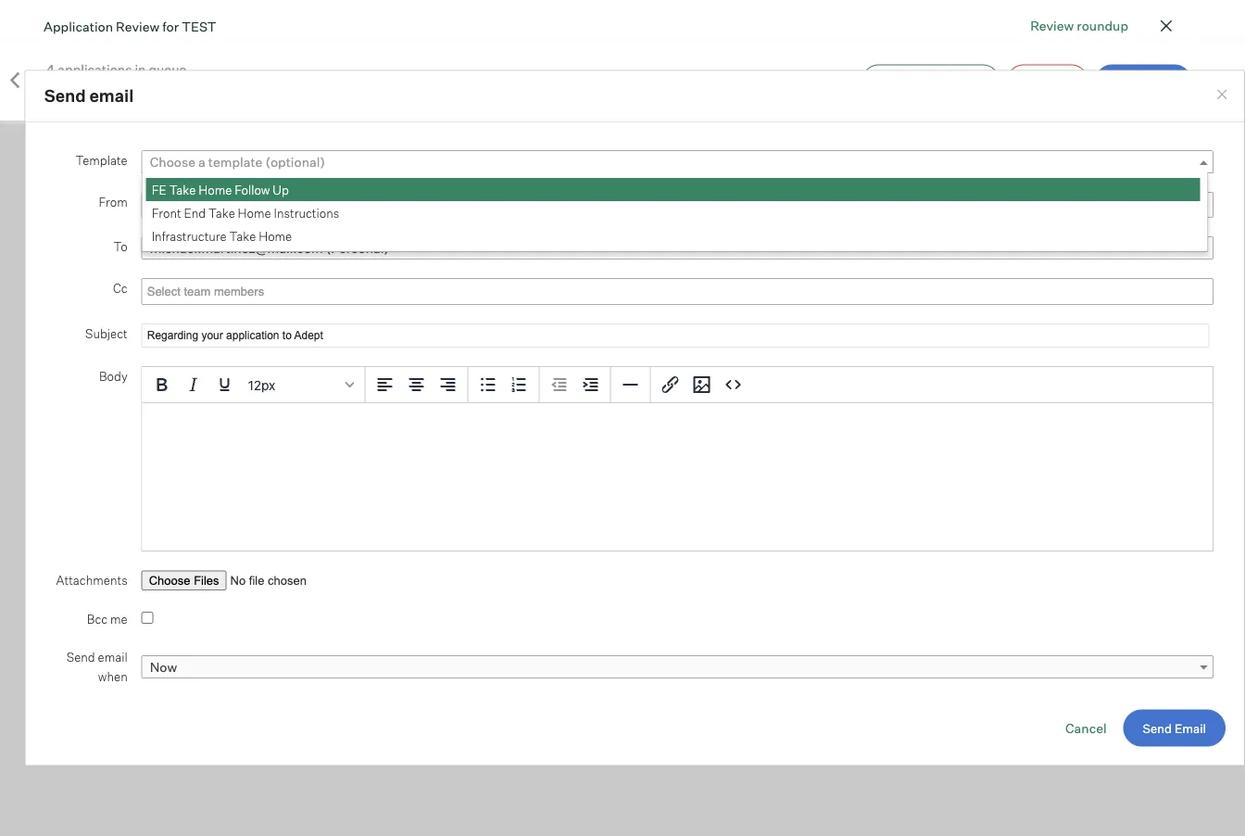 Task type: vqa. For each thing, say whether or not it's contained in the screenshot.
the bottom the Home
yes



Task type: locate. For each thing, give the bounding box(es) containing it.
1 horizontal spatial on
[[1014, 243, 1029, 260]]

to right not
[[160, 157, 172, 173]]

send for send email
[[44, 86, 86, 106]]

the up most
[[447, 157, 466, 173]]

None checkbox
[[142, 612, 154, 624]]

2 horizontal spatial the
[[653, 157, 673, 173]]

send email when
[[66, 650, 128, 684]]

add a candidate tag image
[[974, 292, 989, 307]]

send down bcc
[[66, 650, 95, 665]]

review roundup link
[[1031, 16, 1129, 35]]

email for send email when
[[98, 650, 128, 665]]

try not to make a snap judgment, and instead focus on the specific attributes outlined for the role. this reduces bias and ensures we're considering the most qualified candidates.
[[114, 157, 703, 194]]

0 vertical spatial send
[[44, 86, 86, 106]]

to
[[114, 239, 128, 254]]

home
[[199, 182, 232, 197], [238, 205, 271, 220], [259, 229, 292, 243]]

most
[[433, 178, 464, 194]]

front
[[152, 205, 181, 220]]

body
[[99, 368, 128, 383]]

for
[[162, 18, 179, 34], [634, 157, 650, 173]]

0 horizontal spatial on
[[428, 157, 444, 173]]

send for send email
[[1143, 721, 1173, 736]]

0 horizontal spatial a
[[198, 154, 206, 170]]

details
[[932, 156, 990, 179]]

a
[[198, 154, 206, 170], [211, 157, 218, 173]]

1 vertical spatial take
[[209, 205, 235, 220]]

focus
[[393, 157, 426, 173]]

send email dialog
[[25, 70, 1246, 766]]

attachments
[[56, 572, 128, 587]]

review
[[1031, 17, 1075, 33], [116, 18, 160, 34]]

0 horizontal spatial the
[[410, 178, 430, 194]]

bcc
[[87, 611, 108, 626]]

0 vertical spatial and
[[319, 157, 342, 173]]

"test dumtwo" <testdummy2@adept.ai> link
[[142, 192, 1214, 219]]

leave
[[884, 73, 920, 89]]

leave feedback
[[884, 73, 979, 89]]

on inside responded to an ad on glassdoor (test dumtwo)
[[1014, 243, 1029, 260]]

1 horizontal spatial review
[[1031, 17, 1075, 33]]

reject button
[[1008, 64, 1089, 98]]

12px group
[[142, 367, 1214, 403]]

1 horizontal spatial to
[[964, 243, 976, 260]]

for left test
[[162, 18, 179, 34]]

0 vertical spatial home
[[199, 182, 232, 197]]

1 vertical spatial to
[[964, 243, 976, 260]]

application
[[44, 18, 113, 34]]

test
[[182, 18, 216, 34]]

1 vertical spatial send
[[66, 650, 95, 665]]

considering
[[336, 178, 408, 194]]

Subject text field
[[142, 324, 1210, 348]]

take up "test
[[169, 182, 196, 197]]

none checkbox inside send email "dialog"
[[142, 612, 154, 624]]

review up in
[[116, 18, 160, 34]]

email up when
[[98, 650, 128, 665]]

close image up advance on the right top of page
[[1156, 15, 1178, 37]]

specific
[[469, 157, 516, 173]]

0 horizontal spatial review
[[116, 18, 160, 34]]

email for send email
[[89, 86, 134, 106]]

to inside try not to make a snap judgment, and instead focus on the specific attributes outlined for the role. this reduces bias and ensures we're considering the most qualified candidates.
[[160, 157, 172, 173]]

close image inside send email "dialog"
[[1215, 87, 1230, 102]]

choose a template (optional) link
[[142, 150, 1214, 173]]

toolbar
[[366, 367, 469, 403], [469, 367, 540, 403], [540, 367, 612, 403], [651, 367, 753, 403]]

candidate
[[839, 156, 928, 179]]

1 horizontal spatial close image
[[1215, 87, 1230, 102]]

the down "focus"
[[410, 178, 430, 194]]

review inside review roundup link
[[1031, 17, 1075, 33]]

follow
[[235, 182, 270, 197]]

up
[[273, 182, 289, 197]]

send down 4
[[44, 86, 86, 106]]

qualified
[[467, 178, 519, 194]]

1 vertical spatial close image
[[1215, 87, 1230, 102]]

close image
[[1156, 15, 1178, 37], [1215, 87, 1230, 102]]

1 horizontal spatial and
[[319, 157, 342, 173]]

make
[[175, 157, 208, 173]]

next image
[[1199, 71, 1218, 89]]

previous element
[[6, 71, 24, 91]]

a left snap
[[211, 157, 218, 173]]

take
[[169, 182, 196, 197], [209, 205, 235, 220], [229, 229, 256, 243]]

cc
[[113, 280, 128, 295]]

for right "outlined" on the top
[[634, 157, 650, 173]]

choose
[[150, 154, 196, 170]]

review left roundup
[[1031, 17, 1075, 33]]

review roundup
[[1031, 17, 1129, 33]]

to left an
[[964, 243, 976, 260]]

source:
[[839, 243, 888, 260]]

1 vertical spatial for
[[634, 157, 650, 173]]

now
[[150, 659, 177, 675]]

roundup
[[1077, 17, 1129, 33]]

and up we're
[[319, 157, 342, 173]]

not
[[137, 157, 157, 173]]

on inside try not to make a snap judgment, and instead focus on the specific attributes outlined for the role. this reduces bias and ensures we're considering the most qualified candidates.
[[428, 157, 444, 173]]

1 vertical spatial home
[[238, 205, 271, 220]]

a inside try not to make a snap judgment, and instead focus on the specific attributes outlined for the role. this reduces bias and ensures we're considering the most qualified candidates.
[[211, 157, 218, 173]]

3 toolbar from the left
[[540, 367, 612, 403]]

None file field
[[142, 571, 370, 590]]

send left email
[[1143, 721, 1173, 736]]

the
[[447, 157, 466, 173], [653, 157, 673, 173], [410, 178, 430, 194]]

0 vertical spatial to
[[160, 157, 172, 173]]

none text field inside send email "dialog"
[[142, 280, 275, 303]]

when
[[98, 669, 128, 684]]

dumtwo"
[[185, 197, 245, 214]]

choose a template (optional)
[[150, 154, 325, 170]]

1 vertical spatial on
[[1014, 243, 1029, 260]]

queue
[[149, 61, 187, 77]]

on up most
[[428, 157, 444, 173]]

0 vertical spatial email
[[89, 86, 134, 106]]

"test
[[150, 197, 182, 214]]

role.
[[676, 157, 703, 173]]

reduces
[[144, 178, 193, 194]]

the left role.
[[653, 157, 673, 173]]

template
[[208, 154, 263, 170]]

to inside responded to an ad on glassdoor (test dumtwo)
[[964, 243, 976, 260]]

email inside send email when
[[98, 650, 128, 665]]

email down applications on the left top of page
[[89, 86, 134, 106]]

email
[[89, 86, 134, 106], [98, 650, 128, 665]]

None text field
[[142, 280, 275, 303]]

0 vertical spatial on
[[428, 157, 444, 173]]

1 vertical spatial email
[[98, 650, 128, 665]]

applications
[[58, 61, 132, 77]]

home down "follow"
[[238, 205, 271, 220]]

to
[[160, 157, 172, 173], [964, 243, 976, 260]]

leave feedback button
[[863, 64, 1000, 98]]

1 horizontal spatial a
[[211, 157, 218, 173]]

infrastructure
[[152, 229, 227, 243]]

0 horizontal spatial to
[[160, 157, 172, 173]]

4
[[46, 61, 55, 77]]

and down snap
[[223, 178, 246, 194]]

a up bias
[[198, 154, 206, 170]]

now link
[[142, 655, 1214, 679]]

close image right advance button
[[1215, 87, 1230, 102]]

on
[[428, 157, 444, 173], [1014, 243, 1029, 260]]

fe
[[152, 182, 167, 197]]

send inside send email when
[[66, 650, 95, 665]]

4 applications in queue michael martinez
[[46, 61, 232, 107]]

on right 'ad'
[[1014, 243, 1029, 260]]

ensures
[[249, 178, 297, 194]]

1 vertical spatial and
[[223, 178, 246, 194]]

home down the "test dumtwo" <testdummy2@adept.ai>
[[259, 229, 292, 243]]

0 horizontal spatial close image
[[1156, 15, 1178, 37]]

send
[[44, 86, 86, 106], [66, 650, 95, 665], [1143, 721, 1173, 736]]

take down 'dumtwo"'
[[229, 229, 256, 243]]

0 horizontal spatial for
[[162, 18, 179, 34]]

take right end
[[209, 205, 235, 220]]

home up 'dumtwo"'
[[199, 182, 232, 197]]

12px button
[[241, 369, 361, 400]]

0 vertical spatial close image
[[1156, 15, 1178, 37]]

12px toolbar
[[142, 367, 366, 403]]

2 vertical spatial send
[[1143, 721, 1173, 736]]

1 horizontal spatial for
[[634, 157, 650, 173]]

send inside 'link'
[[1143, 721, 1173, 736]]

subject
[[85, 326, 128, 341]]



Task type: describe. For each thing, give the bounding box(es) containing it.
advance
[[1117, 73, 1171, 89]]

outlined
[[581, 157, 631, 173]]

none file field inside send email "dialog"
[[142, 571, 370, 590]]

instructions
[[274, 205, 340, 220]]

send for send email when
[[66, 650, 95, 665]]

candidate details
[[839, 156, 990, 179]]

2 toolbar from the left
[[469, 367, 540, 403]]

a inside "dialog"
[[198, 154, 206, 170]]

end
[[184, 205, 206, 220]]

michael
[[46, 79, 131, 107]]

send email
[[44, 86, 134, 106]]

fe take home follow up front end take home instructions infrastructure take home
[[152, 182, 340, 243]]

from
[[99, 194, 128, 209]]

tags:
[[839, 291, 874, 307]]

0 vertical spatial for
[[162, 18, 179, 34]]

1 toolbar from the left
[[366, 367, 469, 403]]

reject
[[1029, 73, 1067, 89]]

this
[[114, 178, 141, 194]]

michael martinez link
[[46, 79, 232, 107]]

0 horizontal spatial and
[[223, 178, 246, 194]]

"test dumtwo" <testdummy2@adept.ai>
[[150, 197, 403, 214]]

bcc me
[[87, 611, 128, 626]]

(test
[[1095, 243, 1126, 260]]

attributes
[[519, 157, 578, 173]]

martinez
[[136, 79, 232, 107]]

responded
[[893, 243, 961, 260]]

candidates.
[[522, 178, 593, 194]]

candidate actions element
[[1135, 151, 1157, 184]]

glassdoor
[[1031, 243, 1092, 260]]

snap
[[221, 157, 251, 173]]

instead
[[345, 157, 390, 173]]

0 vertical spatial take
[[169, 182, 196, 197]]

advance button
[[1096, 64, 1192, 98]]

email
[[1175, 721, 1207, 736]]

in
[[135, 61, 146, 77]]

michael.martinez@mail.com
[[150, 240, 323, 256]]

template
[[75, 153, 128, 167]]

michael.martinez@mail.com (personal) link
[[142, 236, 1214, 260]]

next element
[[1199, 71, 1218, 91]]

(optional)
[[266, 154, 325, 170]]

we're
[[300, 178, 333, 194]]

for inside try not to make a snap judgment, and instead focus on the specific attributes outlined for the role. this reduces bias and ensures we're considering the most qualified candidates.
[[634, 157, 650, 173]]

try
[[114, 157, 134, 173]]

send email
[[1143, 721, 1207, 736]]

responded to an ad on glassdoor (test dumtwo)
[[839, 243, 1126, 279]]

me
[[110, 611, 128, 626]]

feedback
[[923, 73, 979, 89]]

judgment,
[[254, 157, 316, 173]]

12px
[[248, 377, 276, 392]]

ad
[[996, 243, 1011, 260]]

<testdummy2@adept.ai>
[[247, 197, 403, 214]]

send email link
[[1124, 710, 1226, 747]]

an
[[978, 243, 993, 260]]

michael.martinez@mail.com (personal)
[[150, 240, 389, 256]]

cancel
[[1066, 720, 1107, 736]]

1 horizontal spatial the
[[447, 157, 466, 173]]

bias
[[195, 178, 221, 194]]

4 toolbar from the left
[[651, 367, 753, 403]]

(personal)
[[326, 240, 389, 256]]

dumtwo)
[[839, 263, 897, 279]]

cancel link
[[1066, 720, 1107, 736]]

application review for test
[[44, 18, 216, 34]]

2 vertical spatial home
[[259, 229, 292, 243]]

2 vertical spatial take
[[229, 229, 256, 243]]



